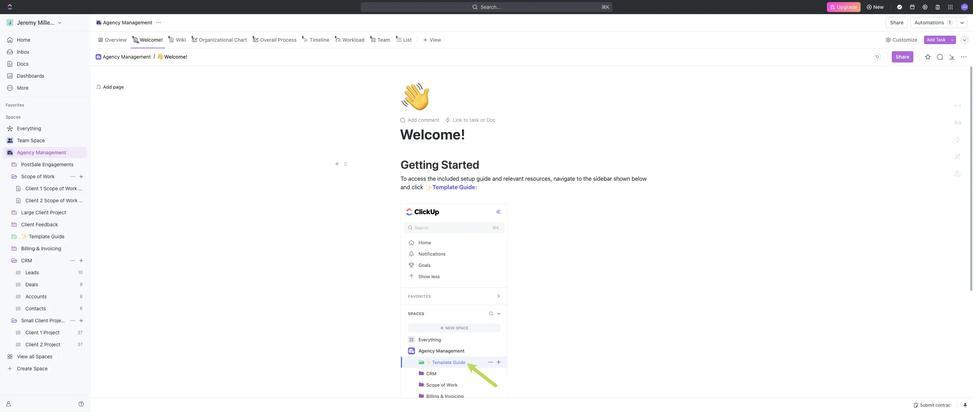 Task type: vqa. For each thing, say whether or not it's contained in the screenshot.


Task type: describe. For each thing, give the bounding box(es) containing it.
all
[[29, 354, 34, 360]]

large client project link
[[21, 207, 85, 218]]

leads link
[[25, 267, 75, 278]]

small client projects link
[[21, 315, 68, 326]]

or
[[481, 117, 486, 123]]

space for team space
[[31, 137, 45, 143]]

0 horizontal spatial spaces
[[6, 114, 21, 120]]

of for 2
[[60, 197, 65, 203]]

guide
[[51, 233, 65, 239]]

client feedback link
[[21, 219, 85, 230]]

1 vertical spatial agency
[[103, 54, 120, 60]]

everything link
[[3, 123, 85, 134]]

client up the client feedback
[[35, 209, 49, 215]]

scope of work link
[[21, 171, 67, 182]]

inbox link
[[3, 46, 87, 58]]

workload
[[343, 37, 365, 43]]

space for create space
[[33, 366, 48, 372]]

0 vertical spatial of
[[37, 173, 42, 179]]

2 for project
[[40, 342, 43, 348]]

process
[[278, 37, 297, 43]]

scope of work
[[21, 173, 55, 179]]

tree inside sidebar navigation
[[3, 123, 91, 374]]

upgrade link
[[828, 2, 861, 12]]

✨ template guide link
[[21, 231, 85, 242]]

jeremy miller's workspace
[[17, 19, 87, 26]]

home link
[[3, 34, 87, 46]]

business time image for middle agency management link
[[97, 55, 100, 58]]

0 vertical spatial agency
[[103, 19, 121, 25]]

comment
[[418, 117, 440, 123]]

list
[[404, 37, 412, 43]]

0 vertical spatial agency management link
[[94, 18, 154, 27]]

wiki
[[176, 37, 186, 43]]

j
[[9, 20, 11, 25]]

of for 1
[[59, 185, 64, 191]]

✨ for ✨ template guide:
[[425, 185, 432, 191]]

client 2 project
[[25, 342, 60, 348]]

✨ template guide
[[21, 233, 65, 239]]

project for large client project
[[50, 209, 66, 215]]

link to task or doc
[[453, 117, 496, 123]]

share button
[[887, 17, 909, 28]]

relevant
[[504, 176, 524, 182]]

small
[[21, 318, 34, 324]]

scope for 2
[[44, 197, 59, 203]]

0 vertical spatial agency management
[[103, 19, 152, 25]]

docs for client 2 scope of work docs
[[79, 197, 91, 203]]

management inside sidebar navigation
[[36, 149, 66, 155]]

view all spaces link
[[3, 351, 85, 362]]

doc
[[487, 117, 496, 123]]

deals link
[[25, 279, 77, 290]]

👋 welcome!
[[158, 54, 187, 60]]

page
[[113, 84, 124, 90]]

billing & invoicing link
[[21, 243, 85, 254]]

1 horizontal spatial welcome!
[[164, 54, 187, 60]]

client 2 scope of work docs
[[25, 197, 91, 203]]

jeremy miller's workspace, , element
[[6, 19, 13, 26]]

1 vertical spatial share
[[896, 54, 910, 60]]

workload link
[[341, 35, 365, 45]]

large
[[21, 209, 34, 215]]

postsale
[[21, 161, 41, 167]]

view all spaces
[[17, 354, 52, 360]]

shown
[[614, 176, 631, 182]]

team space link
[[17, 135, 85, 146]]

home
[[17, 37, 30, 43]]

crm
[[21, 257, 32, 263]]

template for guide:
[[433, 184, 458, 190]]

jeremy
[[17, 19, 36, 26]]

contacts
[[25, 306, 46, 312]]

business time image for bottommost agency management link
[[7, 150, 13, 155]]

create
[[17, 366, 32, 372]]

scope for 1
[[44, 185, 58, 191]]

⌘k
[[602, 4, 610, 10]]

link
[[453, 117, 463, 123]]

below
[[632, 176, 647, 182]]

overall process link
[[259, 35, 297, 45]]

jm
[[963, 5, 968, 9]]

1 for client 1 scope of work docs
[[40, 185, 42, 191]]

spaces inside tree
[[36, 354, 52, 360]]

template for guide
[[29, 233, 50, 239]]

work for 2
[[66, 197, 78, 203]]

&
[[36, 245, 40, 251]]

chart
[[234, 37, 247, 43]]

dropdown menu image
[[872, 51, 884, 63]]

37 for client 2 project
[[78, 342, 83, 347]]

team space
[[17, 137, 45, 143]]

engagements
[[42, 161, 74, 167]]

view button
[[421, 35, 444, 45]]

invoicing
[[41, 245, 61, 251]]

1 the from the left
[[428, 176, 436, 182]]

client up "client 1 project"
[[35, 318, 48, 324]]

favorites
[[6, 102, 24, 108]]

postsale engagements
[[21, 161, 74, 167]]

work for 1
[[65, 185, 77, 191]]

inbox
[[17, 49, 29, 55]]

client for client 2 project
[[25, 342, 39, 348]]

create space link
[[3, 363, 85, 374]]

timeline link
[[308, 35, 330, 45]]

getting started
[[401, 158, 480, 171]]

view for view all spaces
[[17, 354, 28, 360]]

organizational chart link
[[198, 35, 247, 45]]

0 horizontal spatial welcome!
[[140, 37, 163, 43]]

organizational
[[199, 37, 233, 43]]

started
[[442, 158, 480, 171]]

add comment
[[408, 117, 440, 123]]



Task type: locate. For each thing, give the bounding box(es) containing it.
2 37 from the top
[[78, 342, 83, 347]]

overview link
[[103, 35, 127, 45]]

add left comment
[[408, 117, 417, 123]]

0 vertical spatial 37
[[78, 330, 83, 335]]

new
[[874, 4, 884, 10]]

1 vertical spatial project
[[44, 330, 60, 336]]

project down client 2 scope of work docs link
[[50, 209, 66, 215]]

sidebar navigation
[[0, 14, 91, 412]]

contacts link
[[25, 303, 77, 314]]

client for client 1 scope of work docs
[[25, 185, 39, 191]]

docs down inbox
[[17, 61, 29, 67]]

2 vertical spatial welcome!
[[400, 126, 466, 142]]

0 vertical spatial management
[[122, 19, 152, 25]]

2 up large client project
[[40, 197, 43, 203]]

customize button
[[884, 35, 920, 45]]

👋 for 👋 welcome!
[[158, 54, 163, 60]]

1 vertical spatial space
[[33, 366, 48, 372]]

1 horizontal spatial team
[[378, 37, 390, 43]]

docs link
[[3, 58, 87, 70]]

team for team space
[[17, 137, 29, 143]]

agency inside sidebar navigation
[[17, 149, 34, 155]]

and right guide
[[493, 176, 502, 182]]

agency right business time image
[[103, 19, 121, 25]]

0 vertical spatial welcome!
[[140, 37, 163, 43]]

1 vertical spatial management
[[121, 54, 151, 60]]

1 up client 2 project
[[40, 330, 42, 336]]

jm button
[[960, 1, 971, 13]]

1 vertical spatial add
[[103, 84, 112, 90]]

organizational chart
[[199, 37, 247, 43]]

0 vertical spatial work
[[43, 173, 55, 179]]

2 vertical spatial work
[[66, 197, 78, 203]]

2 vertical spatial agency management
[[17, 149, 66, 155]]

2 vertical spatial 1
[[40, 330, 42, 336]]

1 vertical spatial welcome!
[[164, 54, 187, 60]]

1 horizontal spatial template
[[433, 184, 458, 190]]

template
[[433, 184, 458, 190], [29, 233, 50, 239]]

✨ template guide:
[[425, 184, 477, 191]]

favorites button
[[3, 101, 27, 109]]

agency management link
[[94, 18, 154, 27], [103, 54, 151, 60], [17, 147, 85, 158]]

docs for client 1 scope of work docs
[[78, 185, 90, 191]]

deals
[[25, 282, 38, 288]]

work down client 1 scope of work docs link
[[66, 197, 78, 203]]

automations
[[915, 19, 945, 25]]

2 vertical spatial docs
[[79, 197, 91, 203]]

👋 button
[[400, 80, 431, 113]]

👋 up add comment
[[402, 80, 430, 113]]

business time image
[[97, 55, 100, 58], [7, 150, 13, 155]]

agency management down overview
[[103, 54, 151, 60]]

view for view
[[430, 37, 441, 43]]

0 vertical spatial add
[[928, 37, 936, 42]]

✨ inside ✨ template guide:
[[425, 185, 432, 191]]

1 vertical spatial agency management
[[103, 54, 151, 60]]

0 vertical spatial template
[[433, 184, 458, 190]]

and down to
[[401, 184, 410, 190]]

✨ right click
[[425, 185, 432, 191]]

crm link
[[21, 255, 67, 266]]

postsale engagements link
[[21, 159, 85, 170]]

1 vertical spatial template
[[29, 233, 50, 239]]

✨ inside tree
[[21, 233, 28, 239]]

agency down overview link
[[103, 54, 120, 60]]

1 vertical spatial business time image
[[7, 150, 13, 155]]

tree
[[3, 123, 91, 374]]

1 horizontal spatial the
[[584, 176, 592, 182]]

1 vertical spatial agency management link
[[103, 54, 151, 60]]

0 vertical spatial business time image
[[97, 55, 100, 58]]

add for add comment
[[408, 117, 417, 123]]

list link
[[402, 35, 412, 45]]

share down customize button
[[896, 54, 910, 60]]

docs up client 2 scope of work docs
[[78, 185, 90, 191]]

add
[[928, 37, 936, 42], [103, 84, 112, 90], [408, 117, 417, 123]]

more button
[[3, 82, 87, 94]]

team right user group icon
[[17, 137, 29, 143]]

client 1 scope of work docs link
[[25, 183, 90, 194]]

agency
[[103, 19, 121, 25], [103, 54, 120, 60], [17, 149, 34, 155]]

billing
[[21, 245, 35, 251]]

0 vertical spatial and
[[493, 176, 502, 182]]

client down small on the bottom
[[25, 330, 39, 336]]

0 vertical spatial view
[[430, 37, 441, 43]]

2 vertical spatial agency management link
[[17, 147, 85, 158]]

client for client feedback
[[21, 221, 34, 227]]

work
[[43, 173, 55, 179], [65, 185, 77, 191], [66, 197, 78, 203]]

spaces
[[6, 114, 21, 120], [36, 354, 52, 360]]

docs
[[17, 61, 29, 67], [78, 185, 90, 191], [79, 197, 91, 203]]

management up welcome! link
[[122, 19, 152, 25]]

scope down scope of work link
[[44, 185, 58, 191]]

work down postsale engagements
[[43, 173, 55, 179]]

everything
[[17, 125, 41, 131]]

overview
[[105, 37, 127, 43]]

2 the from the left
[[584, 176, 592, 182]]

small client projects
[[21, 318, 68, 324]]

2 2 from the top
[[40, 342, 43, 348]]

👋
[[158, 54, 163, 60], [402, 80, 430, 113]]

scope down the postsale on the left of the page
[[21, 173, 36, 179]]

1 vertical spatial spaces
[[36, 354, 52, 360]]

spaces down client 2 project
[[36, 354, 52, 360]]

1 37 from the top
[[78, 330, 83, 335]]

0 vertical spatial team
[[378, 37, 390, 43]]

37 right client 2 project link
[[78, 342, 83, 347]]

project inside the large client project link
[[50, 209, 66, 215]]

tree containing everything
[[3, 123, 91, 374]]

work up client 2 scope of work docs
[[65, 185, 77, 191]]

2 for scope
[[40, 197, 43, 203]]

0 vertical spatial to
[[464, 117, 469, 123]]

client inside 'link'
[[21, 221, 34, 227]]

1 2 from the top
[[40, 197, 43, 203]]

1 vertical spatial and
[[401, 184, 410, 190]]

the right access
[[428, 176, 436, 182]]

2
[[40, 197, 43, 203], [40, 342, 43, 348]]

0 vertical spatial docs
[[17, 61, 29, 67]]

client 2 scope of work docs link
[[25, 195, 91, 206]]

add inside button
[[928, 37, 936, 42]]

2 vertical spatial management
[[36, 149, 66, 155]]

agency management
[[103, 19, 152, 25], [103, 54, 151, 60], [17, 149, 66, 155]]

client 1 scope of work docs
[[25, 185, 90, 191]]

1 horizontal spatial 👋
[[402, 80, 430, 113]]

accounts
[[25, 294, 47, 300]]

setup
[[461, 176, 475, 182]]

1 vertical spatial 👋
[[402, 80, 430, 113]]

click
[[412, 184, 424, 190]]

0 vertical spatial project
[[50, 209, 66, 215]]

0 horizontal spatial and
[[401, 184, 410, 190]]

0 horizontal spatial team
[[17, 137, 29, 143]]

client 1 project
[[25, 330, 60, 336]]

client up all
[[25, 342, 39, 348]]

1 vertical spatial work
[[65, 185, 77, 191]]

9
[[80, 282, 83, 287]]

add for add task
[[928, 37, 936, 42]]

agency management up overview
[[103, 19, 152, 25]]

0 vertical spatial space
[[31, 137, 45, 143]]

create space
[[17, 366, 48, 372]]

agency management up postsale engagements
[[17, 149, 66, 155]]

included
[[438, 176, 459, 182]]

1 horizontal spatial add
[[408, 117, 417, 123]]

2 vertical spatial agency
[[17, 149, 34, 155]]

project for client 1 project
[[44, 330, 60, 336]]

1 down scope of work link
[[40, 185, 42, 191]]

sidebar
[[593, 176, 613, 182]]

to
[[401, 176, 407, 182]]

project up client 2 project link
[[44, 330, 60, 336]]

project for client 2 project
[[44, 342, 60, 348]]

team link
[[376, 35, 390, 45]]

template down included
[[433, 184, 458, 190]]

1 horizontal spatial to
[[577, 176, 582, 182]]

resources,
[[526, 176, 552, 182]]

template down the client feedback
[[29, 233, 50, 239]]

to inside to access the included setup guide and relevant resources, navigate to the sidebar shown below and click
[[577, 176, 582, 182]]

add left page
[[103, 84, 112, 90]]

0 horizontal spatial to
[[464, 117, 469, 123]]

1 vertical spatial 1
[[40, 185, 42, 191]]

0 horizontal spatial view
[[17, 354, 28, 360]]

business time image down business time image
[[97, 55, 100, 58]]

0 horizontal spatial the
[[428, 176, 436, 182]]

space down the everything link
[[31, 137, 45, 143]]

user group image
[[7, 138, 13, 143]]

to inside dropdown button
[[464, 117, 469, 123]]

link to task or doc button
[[443, 115, 499, 125]]

agency management inside sidebar navigation
[[17, 149, 66, 155]]

view right list at top
[[430, 37, 441, 43]]

view left all
[[17, 354, 28, 360]]

✨ for ✨ template guide
[[21, 233, 28, 239]]

workspace
[[58, 19, 87, 26]]

scope up the large client project link at the bottom left
[[44, 197, 59, 203]]

add left task
[[928, 37, 936, 42]]

dashboards
[[17, 73, 44, 79]]

business time image down user group icon
[[7, 150, 13, 155]]

of
[[37, 173, 42, 179], [59, 185, 64, 191], [60, 197, 65, 203]]

team left list link
[[378, 37, 390, 43]]

10
[[78, 270, 83, 275]]

1 vertical spatial 2
[[40, 342, 43, 348]]

add task
[[928, 37, 946, 42]]

2 vertical spatial project
[[44, 342, 60, 348]]

1 vertical spatial view
[[17, 354, 28, 360]]

project inside the client 1 project link
[[44, 330, 60, 336]]

client up large
[[25, 197, 39, 203]]

welcome!
[[140, 37, 163, 43], [164, 54, 187, 60], [400, 126, 466, 142]]

37 down "6"
[[78, 330, 83, 335]]

of down client 1 scope of work docs link
[[60, 197, 65, 203]]

2 horizontal spatial welcome!
[[400, 126, 466, 142]]

1 vertical spatial to
[[577, 176, 582, 182]]

business time image
[[97, 21, 101, 24]]

client down large
[[21, 221, 34, 227]]

project down the client 1 project link at the left bottom of page
[[44, 342, 60, 348]]

docs down client 1 scope of work docs link
[[79, 197, 91, 203]]

2 horizontal spatial add
[[928, 37, 936, 42]]

team inside sidebar navigation
[[17, 137, 29, 143]]

to access the included setup guide and relevant resources, navigate to the sidebar shown below and click
[[401, 176, 649, 190]]

1 vertical spatial team
[[17, 137, 29, 143]]

agency management link up overview
[[94, 18, 154, 27]]

1 horizontal spatial business time image
[[97, 55, 100, 58]]

client for client 2 scope of work docs
[[25, 197, 39, 203]]

37 for client 1 project
[[78, 330, 83, 335]]

0 vertical spatial share
[[891, 19, 904, 25]]

of down the postsale on the left of the page
[[37, 173, 42, 179]]

to right link
[[464, 117, 469, 123]]

1 horizontal spatial and
[[493, 176, 502, 182]]

2 vertical spatial of
[[60, 197, 65, 203]]

agency down team space
[[17, 149, 34, 155]]

0 horizontal spatial business time image
[[7, 150, 13, 155]]

0 horizontal spatial ✨
[[21, 233, 28, 239]]

space down view all spaces link at the bottom of the page
[[33, 366, 48, 372]]

0 vertical spatial spaces
[[6, 114, 21, 120]]

view inside button
[[430, 37, 441, 43]]

0 horizontal spatial add
[[103, 84, 112, 90]]

projects
[[49, 318, 68, 324]]

new button
[[864, 1, 889, 13]]

1 horizontal spatial spaces
[[36, 354, 52, 360]]

1 vertical spatial docs
[[78, 185, 90, 191]]

welcome! up 👋 welcome!
[[140, 37, 163, 43]]

getting
[[401, 158, 439, 171]]

1 for client 1 project
[[40, 330, 42, 336]]

feedback
[[36, 221, 58, 227]]

add for add page
[[103, 84, 112, 90]]

wiki link
[[175, 35, 186, 45]]

the left sidebar
[[584, 176, 592, 182]]

the
[[428, 176, 436, 182], [584, 176, 592, 182]]

0 vertical spatial scope
[[21, 173, 36, 179]]

template inside sidebar navigation
[[29, 233, 50, 239]]

1 right automations
[[949, 20, 951, 25]]

✨
[[425, 185, 432, 191], [21, 233, 28, 239]]

👋 inside 👋 welcome!
[[158, 54, 163, 60]]

to right the navigate
[[577, 176, 582, 182]]

task
[[937, 37, 946, 42]]

agency management link down overview
[[103, 54, 151, 60]]

miller's
[[38, 19, 57, 26]]

👋 for 👋
[[402, 80, 430, 113]]

management down welcome! link
[[121, 54, 151, 60]]

team for team
[[378, 37, 390, 43]]

1 vertical spatial scope
[[44, 185, 58, 191]]

0 vertical spatial 1
[[949, 20, 951, 25]]

welcome! down comment
[[400, 126, 466, 142]]

client for client 1 project
[[25, 330, 39, 336]]

2 down "client 1 project"
[[40, 342, 43, 348]]

upgrade
[[838, 4, 858, 10]]

of up client 2 scope of work docs
[[59, 185, 64, 191]]

2 vertical spatial add
[[408, 117, 417, 123]]

timeline
[[310, 37, 330, 43]]

management down team space link
[[36, 149, 66, 155]]

1 vertical spatial ✨
[[21, 233, 28, 239]]

agency management link down team space link
[[17, 147, 85, 158]]

billing & invoicing
[[21, 245, 61, 251]]

share up customize button
[[891, 19, 904, 25]]

✨ up billing
[[21, 233, 28, 239]]

view inside sidebar navigation
[[17, 354, 28, 360]]

project inside client 2 project link
[[44, 342, 60, 348]]

2 vertical spatial scope
[[44, 197, 59, 203]]

share inside button
[[891, 19, 904, 25]]

client down scope of work
[[25, 185, 39, 191]]

0 horizontal spatial 👋
[[158, 54, 163, 60]]

spaces down favorites button
[[6, 114, 21, 120]]

👋 down welcome! link
[[158, 54, 163, 60]]

welcome! down wiki link
[[164, 54, 187, 60]]

guide:
[[460, 184, 477, 190]]

overall
[[260, 37, 277, 43]]

0 horizontal spatial template
[[29, 233, 50, 239]]

large client project
[[21, 209, 66, 215]]

0 vertical spatial ✨
[[425, 185, 432, 191]]

add task button
[[925, 35, 949, 44]]

1 vertical spatial of
[[59, 185, 64, 191]]

8
[[80, 294, 83, 299]]

0 vertical spatial 👋
[[158, 54, 163, 60]]

1 horizontal spatial view
[[430, 37, 441, 43]]

dashboards link
[[3, 70, 87, 82]]

0 vertical spatial 2
[[40, 197, 43, 203]]

template inside ✨ template guide:
[[433, 184, 458, 190]]

1 vertical spatial 37
[[78, 342, 83, 347]]

1 horizontal spatial ✨
[[425, 185, 432, 191]]



